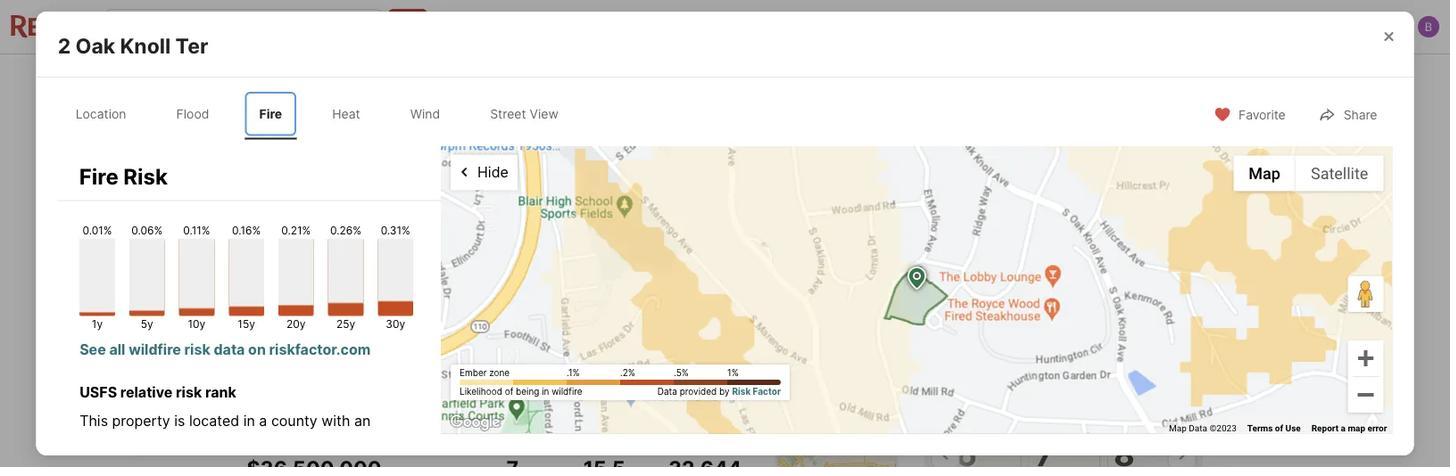 Task type: describe. For each thing, give the bounding box(es) containing it.
than
[[271, 434, 301, 452]]

tour
[[938, 394, 970, 412]]

2 oak knoll ter element
[[58, 12, 230, 59]]

map entry image
[[778, 380, 896, 468]]

map for map
[[1249, 164, 1280, 183]]

location
[[76, 106, 126, 121]]

risk factor link
[[732, 387, 781, 397]]

share for the left 'share' button
[[1154, 71, 1188, 86]]

75 photos
[[1114, 319, 1174, 334]]

ember zone
[[460, 368, 510, 379]]

.2%
[[620, 368, 635, 379]]

satellite button
[[1296, 156, 1383, 191]]

0 vertical spatial risk
[[123, 164, 168, 190]]

is
[[174, 413, 185, 430]]

2 for 2 oak knoll ter
[[58, 33, 71, 58]]

20y
[[286, 318, 305, 331]]

overview
[[385, 72, 443, 87]]

sale
[[616, 72, 642, 87]]

street inside street view tab
[[490, 106, 526, 121]]

3 nov from the left
[[1113, 423, 1137, 436]]

property
[[483, 72, 534, 87]]

satellite
[[1311, 164, 1368, 183]]

flood tab
[[162, 92, 223, 136]]

ter for 2 oak knoll ter , pasadena ca 91106
[[329, 415, 351, 432]]

2 oak knoll ter , pasadena ca 91106
[[247, 415, 497, 432]]

,
[[351, 415, 355, 432]]

5y
[[140, 318, 153, 331]]

pasadena
[[358, 415, 425, 432]]

search
[[302, 72, 345, 87]]

map
[[1348, 423, 1365, 434]]

schools tab
[[739, 58, 825, 101]]

favorite button for share
[[1198, 96, 1301, 132]]

a inside this property is located in a county with an average wildfire risk greater than
[[259, 413, 267, 430]]

tab list for x-out
[[247, 54, 840, 101]]

1 nov button from the left
[[949, 417, 1021, 468]]

location tab
[[61, 92, 141, 136]]

fire risk
[[79, 164, 168, 190]]

0 horizontal spatial share button
[[1114, 59, 1203, 96]]

error
[[1368, 423, 1387, 434]]

tab list for share
[[58, 88, 591, 140]]

oak for 2 oak knoll ter
[[75, 33, 115, 58]]

City, Address, School, Agent, ZIP search field
[[106, 9, 381, 45]]

x-out button
[[1018, 59, 1107, 96]]

ca
[[433, 415, 453, 432]]

being
[[516, 387, 539, 397]]

report
[[1311, 423, 1339, 434]]

average
[[79, 434, 133, 452]]

see all wildfire risk data on riskfactor.com link
[[79, 332, 420, 361]]

provided
[[680, 387, 717, 397]]

street view tab
[[476, 92, 573, 136]]

see
[[79, 341, 106, 359]]

flood
[[176, 106, 209, 121]]

1 vertical spatial wildfire
[[552, 387, 582, 397]]

favorite for share
[[1239, 107, 1286, 123]]

user photo image
[[1418, 16, 1439, 37]]

next image
[[1168, 440, 1196, 468]]

knoll for 2 oak knoll ter , pasadena ca 91106
[[290, 415, 325, 432]]

ember
[[460, 368, 487, 379]]

0 vertical spatial in
[[542, 387, 549, 397]]

all
[[109, 341, 125, 359]]

usfs
[[79, 384, 117, 402]]

report a map error
[[1311, 423, 1387, 434]]

see all wildfire risk data on riskfactor.com
[[79, 341, 370, 359]]

menu bar inside 2 oak knoll ter dialog
[[1234, 156, 1383, 191]]

terms
[[1247, 423, 1273, 434]]

0.01%
[[82, 224, 112, 237]]

0.16%
[[232, 224, 260, 237]]

by
[[719, 387, 730, 397]]

google image
[[446, 411, 505, 434]]

greater
[[218, 434, 267, 452]]

0.31%
[[380, 224, 410, 237]]

3 nov button from the left
[[1107, 417, 1179, 468]]

wind
[[410, 106, 440, 121]]

2 for 2 oak knoll ter , pasadena ca 91106
[[247, 415, 256, 432]]

rank
[[205, 384, 236, 402]]

75
[[1114, 319, 1129, 334]]

share for 'share' button in 2 oak knoll ter dialog
[[1344, 107, 1377, 123]]

&
[[645, 72, 653, 87]]

0.26%
[[330, 224, 361, 237]]

map button
[[1234, 156, 1296, 191]]

an
[[354, 413, 370, 430]]

usfs relative risk rank
[[79, 384, 236, 402]]

property
[[112, 413, 170, 430]]

data provided by risk factor
[[657, 387, 781, 397]]

hide button
[[451, 155, 517, 191]]

report a map error link
[[1311, 423, 1387, 434]]

street view inside tab
[[490, 106, 558, 121]]

1 vertical spatial risk
[[175, 384, 201, 402]]

in inside this property is located in a county with an average wildfire risk greater than
[[243, 413, 255, 430]]

0 vertical spatial risk
[[184, 341, 210, 359]]

previous image
[[931, 440, 960, 468]]

0 horizontal spatial data
[[657, 387, 677, 397]]

fire for fire risk
[[79, 164, 118, 190]]

this
[[79, 413, 108, 430]]

premier
[[1067, 394, 1122, 412]]

zone
[[489, 368, 510, 379]]

terms of use
[[1247, 423, 1301, 434]]

search link
[[267, 69, 345, 90]]

©2023
[[1210, 423, 1237, 434]]

1%
[[727, 368, 739, 379]]

relative
[[120, 384, 172, 402]]



Task type: vqa. For each thing, say whether or not it's contained in the screenshot.
leftmost or
no



Task type: locate. For each thing, give the bounding box(es) containing it.
wildfire inside this property is located in a county with an average wildfire risk greater than
[[137, 434, 186, 452]]

2 oak knoll ter dialog
[[36, 12, 1414, 468]]

0 vertical spatial data
[[657, 387, 677, 397]]

with right tour
[[973, 394, 1004, 412]]

2 horizontal spatial a
[[1341, 423, 1346, 434]]

2 horizontal spatial nov
[[1113, 423, 1137, 436]]

out
[[1071, 71, 1092, 86]]

street view up riskfactor.com
[[301, 319, 371, 334]]

risk
[[184, 341, 210, 359], [175, 384, 201, 402], [190, 434, 214, 452]]

wildfire down .1%
[[552, 387, 582, 397]]

schools
[[759, 72, 806, 87]]

0 horizontal spatial fire
[[79, 164, 118, 190]]

of for terms
[[1275, 423, 1283, 434]]

1 horizontal spatial street
[[490, 106, 526, 121]]

history
[[679, 72, 719, 87]]

0 horizontal spatial favorite
[[949, 71, 996, 86]]

in up greater
[[243, 413, 255, 430]]

1 vertical spatial knoll
[[290, 415, 325, 432]]

0 horizontal spatial of
[[505, 387, 513, 397]]

nov down the agent
[[1113, 423, 1137, 436]]

1 horizontal spatial favorite button
[[1198, 96, 1301, 132]]

favorite for x-out
[[949, 71, 996, 86]]

1 nov from the left
[[956, 423, 979, 436]]

favorite inside 2 oak knoll ter dialog
[[1239, 107, 1286, 123]]

0 horizontal spatial street
[[301, 319, 338, 334]]

fire inside tab
[[259, 106, 282, 121]]

0 vertical spatial map
[[1249, 164, 1280, 183]]

share button right out
[[1114, 59, 1203, 96]]

likelihood of being in wildfire
[[460, 387, 582, 397]]

view inside tab
[[530, 106, 558, 121]]

0 vertical spatial knoll
[[120, 33, 171, 58]]

of
[[505, 387, 513, 397], [1275, 423, 1283, 434]]

in right being
[[542, 387, 549, 397]]

street up riskfactor.com
[[301, 319, 338, 334]]

located
[[189, 413, 239, 430]]

1 vertical spatial street
[[301, 319, 338, 334]]

0 vertical spatial fire
[[259, 106, 282, 121]]

0.11%
[[183, 224, 210, 237]]

1 vertical spatial data
[[1189, 423, 1207, 434]]

0 vertical spatial 2
[[58, 33, 71, 58]]

0 horizontal spatial map
[[1169, 423, 1187, 434]]

overview tab
[[365, 58, 463, 101]]

this property is located in a county with an average wildfire risk greater than
[[79, 413, 370, 452]]

0 horizontal spatial ter
[[175, 33, 208, 58]]

tab list inside 2 oak knoll ter dialog
[[58, 88, 591, 140]]

1 vertical spatial street view
[[301, 319, 371, 334]]

1 vertical spatial with
[[321, 413, 350, 430]]

0 horizontal spatial in
[[243, 413, 255, 430]]

a left redfin
[[1007, 394, 1016, 412]]

1 vertical spatial map
[[1169, 423, 1187, 434]]

1 horizontal spatial data
[[1189, 423, 1207, 434]]

nov down redfin
[[1034, 423, 1058, 436]]

oak inside dialog
[[75, 33, 115, 58]]

a
[[1007, 394, 1016, 412], [259, 413, 267, 430], [1341, 423, 1346, 434]]

with inside this property is located in a county with an average wildfire risk greater than
[[321, 413, 350, 430]]

photos
[[1132, 319, 1174, 334]]

heat tab
[[318, 92, 375, 136]]

map region
[[265, 48, 1407, 468]]

sale & tax history
[[616, 72, 719, 87]]

0 vertical spatial share
[[1154, 71, 1188, 86]]

risk down 10y
[[184, 341, 210, 359]]

2 horizontal spatial 2 oak knoll ter, pasadena, ca 91106 image
[[970, 104, 1203, 359]]

0 horizontal spatial street view
[[301, 319, 371, 334]]

tour with a redfin premier agent
[[938, 394, 1166, 412]]

ter for 2 oak knoll ter
[[175, 33, 208, 58]]

1 vertical spatial 2
[[247, 415, 256, 432]]

nov
[[956, 423, 979, 436], [1034, 423, 1058, 436], [1113, 423, 1137, 436]]

knoll up location
[[120, 33, 171, 58]]

street view down property details tab
[[490, 106, 558, 121]]

2 oak knoll ter
[[58, 33, 208, 58]]

0 vertical spatial with
[[973, 394, 1004, 412]]

0 horizontal spatial favorite button
[[909, 59, 1011, 96]]

0 horizontal spatial risk
[[123, 164, 168, 190]]

1 horizontal spatial with
[[973, 394, 1004, 412]]

.5%
[[674, 368, 689, 379]]

1 horizontal spatial in
[[542, 387, 549, 397]]

details
[[538, 72, 577, 87]]

tab list
[[247, 54, 840, 101], [58, 88, 591, 140]]

75 photos button
[[1073, 309, 1189, 344]]

1 vertical spatial of
[[1275, 423, 1283, 434]]

0 horizontal spatial 2 oak knoll ter, pasadena, ca 91106 image
[[247, 104, 721, 359]]

favorite button for x-out
[[909, 59, 1011, 96]]

risk down located
[[190, 434, 214, 452]]

heat
[[332, 106, 360, 121]]

wind tab
[[396, 92, 454, 136]]

view inside button
[[341, 319, 371, 334]]

1 horizontal spatial a
[[1007, 394, 1016, 412]]

1 vertical spatial view
[[341, 319, 371, 334]]

1 vertical spatial favorite
[[1239, 107, 1286, 123]]

riskfactor.com
[[269, 341, 370, 359]]

nov down tour
[[956, 423, 979, 436]]

data
[[657, 387, 677, 397], [1189, 423, 1207, 434]]

2 2 oak knoll ter, pasadena, ca 91106 image from the left
[[729, 104, 962, 359]]

1 vertical spatial risk
[[732, 387, 751, 397]]

risk up is
[[175, 384, 201, 402]]

fire down search link
[[259, 106, 282, 121]]

0 vertical spatial street view
[[490, 106, 558, 121]]

risk up the 0.06%
[[123, 164, 168, 190]]

ter inside 2 oak knoll ter element
[[175, 33, 208, 58]]

0 horizontal spatial share
[[1154, 71, 1188, 86]]

10y
[[187, 318, 205, 331]]

1 vertical spatial fire
[[79, 164, 118, 190]]

wildfire down 5y
[[128, 341, 181, 359]]

redfin
[[1019, 394, 1064, 412]]

0 vertical spatial ter
[[175, 33, 208, 58]]

1 horizontal spatial view
[[530, 106, 558, 121]]

street view inside button
[[301, 319, 371, 334]]

street inside street view button
[[301, 319, 338, 334]]

knoll up than
[[290, 415, 325, 432]]

x-out
[[1058, 71, 1092, 86]]

1 vertical spatial ter
[[329, 415, 351, 432]]

risk inside this property is located in a county with an average wildfire risk greater than
[[190, 434, 214, 452]]

of left use
[[1275, 423, 1283, 434]]

0 vertical spatial view
[[530, 106, 558, 121]]

property details tab
[[463, 58, 597, 101]]

county
[[271, 413, 317, 430]]

a up greater
[[259, 413, 267, 430]]

tax
[[657, 72, 675, 87]]

factor
[[753, 387, 781, 397]]

.1%
[[567, 368, 580, 379]]

0 horizontal spatial nov
[[956, 423, 979, 436]]

2 up 'location' tab
[[58, 33, 71, 58]]

0 horizontal spatial nov button
[[949, 417, 1021, 468]]

1 horizontal spatial fire
[[259, 106, 282, 121]]

2 up greater
[[247, 415, 256, 432]]

oak up location
[[75, 33, 115, 58]]

share button
[[1114, 59, 1203, 96], [1303, 96, 1392, 132]]

0 horizontal spatial with
[[321, 413, 350, 430]]

terms of use link
[[1247, 423, 1301, 434]]

data down .5%
[[657, 387, 677, 397]]

3 2 oak knoll ter, pasadena, ca 91106 image from the left
[[970, 104, 1203, 359]]

property details
[[483, 72, 577, 87]]

91106
[[457, 415, 497, 432]]

1 horizontal spatial share button
[[1303, 96, 1392, 132]]

0 horizontal spatial a
[[259, 413, 267, 430]]

fire
[[259, 106, 282, 121], [79, 164, 118, 190]]

0.21%
[[281, 224, 310, 237]]

knoll inside dialog
[[120, 33, 171, 58]]

use
[[1286, 423, 1301, 434]]

nov button down the tour with a redfin premier agent
[[1028, 417, 1100, 468]]

favorite button
[[909, 59, 1011, 96], [1198, 96, 1301, 132]]

with left ","
[[321, 413, 350, 430]]

0 horizontal spatial oak
[[75, 33, 115, 58]]

wildfire down is
[[137, 434, 186, 452]]

1 horizontal spatial nov
[[1034, 423, 1058, 436]]

1 horizontal spatial ter
[[329, 415, 351, 432]]

oak
[[75, 33, 115, 58], [259, 415, 287, 432]]

risk right by in the bottom of the page
[[732, 387, 751, 397]]

of for likelihood
[[505, 387, 513, 397]]

1 vertical spatial oak
[[259, 415, 287, 432]]

1y
[[91, 318, 102, 331]]

1 horizontal spatial knoll
[[290, 415, 325, 432]]

0.06%
[[131, 224, 162, 237]]

fire up 0.01%
[[79, 164, 118, 190]]

2 inside dialog
[[58, 33, 71, 58]]

a left map
[[1341, 423, 1346, 434]]

0 vertical spatial street
[[490, 106, 526, 121]]

data left ©2023
[[1189, 423, 1207, 434]]

knoll for 2 oak knoll ter
[[120, 33, 171, 58]]

1 horizontal spatial of
[[1275, 423, 1283, 434]]

2 nov from the left
[[1034, 423, 1058, 436]]

agent
[[1125, 394, 1166, 412]]

tab list containing search
[[247, 54, 840, 101]]

knoll
[[120, 33, 171, 58], [290, 415, 325, 432]]

view down the details
[[530, 106, 558, 121]]

map up next icon in the right bottom of the page
[[1169, 423, 1187, 434]]

tab list containing location
[[58, 88, 591, 140]]

0 horizontal spatial knoll
[[120, 33, 171, 58]]

nov button down the agent
[[1107, 417, 1179, 468]]

ter up flood
[[175, 33, 208, 58]]

menu bar containing map
[[1234, 156, 1383, 191]]

0 vertical spatial wildfire
[[128, 341, 181, 359]]

0 horizontal spatial 2
[[58, 33, 71, 58]]

2 horizontal spatial nov button
[[1107, 417, 1179, 468]]

oak for 2 oak knoll ter , pasadena ca 91106
[[259, 415, 287, 432]]

street
[[490, 106, 526, 121], [301, 319, 338, 334]]

menu bar
[[1234, 156, 1383, 191]]

1 horizontal spatial 2 oak knoll ter, pasadena, ca 91106 image
[[729, 104, 962, 359]]

1 horizontal spatial favorite
[[1239, 107, 1286, 123]]

1 2 oak knoll ter, pasadena, ca 91106 image from the left
[[247, 104, 721, 359]]

fire for fire
[[259, 106, 282, 121]]

x-
[[1058, 71, 1071, 86]]

map
[[1249, 164, 1280, 183], [1169, 423, 1187, 434]]

street down property
[[490, 106, 526, 121]]

in
[[542, 387, 549, 397], [243, 413, 255, 430]]

0 vertical spatial oak
[[75, 33, 115, 58]]

1 horizontal spatial share
[[1344, 107, 1377, 123]]

fire tab
[[245, 92, 296, 136]]

1 horizontal spatial nov button
[[1028, 417, 1100, 468]]

street view button
[[261, 309, 387, 344]]

hide
[[477, 164, 509, 181]]

1 horizontal spatial oak
[[259, 415, 287, 432]]

oak up than
[[259, 415, 287, 432]]

1 vertical spatial in
[[243, 413, 255, 430]]

2 vertical spatial wildfire
[[137, 434, 186, 452]]

ter left the an
[[329, 415, 351, 432]]

2 oak knoll ter, pasadena, ca 91106 image
[[247, 104, 721, 359], [729, 104, 962, 359], [970, 104, 1203, 359]]

of left being
[[505, 387, 513, 397]]

nov button down tour
[[949, 417, 1021, 468]]

map for map data ©2023
[[1169, 423, 1187, 434]]

15y
[[237, 318, 255, 331]]

1 horizontal spatial risk
[[732, 387, 751, 397]]

25y
[[336, 318, 355, 331]]

data
[[213, 341, 244, 359]]

0 horizontal spatial view
[[341, 319, 371, 334]]

map inside popup button
[[1249, 164, 1280, 183]]

0 vertical spatial favorite
[[949, 71, 996, 86]]

likelihood
[[460, 387, 502, 397]]

1 horizontal spatial street view
[[490, 106, 558, 121]]

on
[[248, 341, 265, 359]]

share inside 2 oak knoll ter dialog
[[1344, 107, 1377, 123]]

map left satellite
[[1249, 164, 1280, 183]]

2 nov button from the left
[[1028, 417, 1100, 468]]

ter
[[175, 33, 208, 58], [329, 415, 351, 432]]

share button up satellite
[[1303, 96, 1392, 132]]

sale & tax history tab
[[597, 58, 739, 101]]

0 vertical spatial of
[[505, 387, 513, 397]]

1 horizontal spatial 2
[[247, 415, 256, 432]]

map data ©2023
[[1169, 423, 1237, 434]]

30y
[[385, 318, 405, 331]]

1 horizontal spatial map
[[1249, 164, 1280, 183]]

view left '30y'
[[341, 319, 371, 334]]

Nov button
[[949, 417, 1021, 468], [1028, 417, 1100, 468], [1107, 417, 1179, 468]]

2 vertical spatial risk
[[190, 434, 214, 452]]

share button inside 2 oak knoll ter dialog
[[1303, 96, 1392, 132]]

1 vertical spatial share
[[1344, 107, 1377, 123]]



